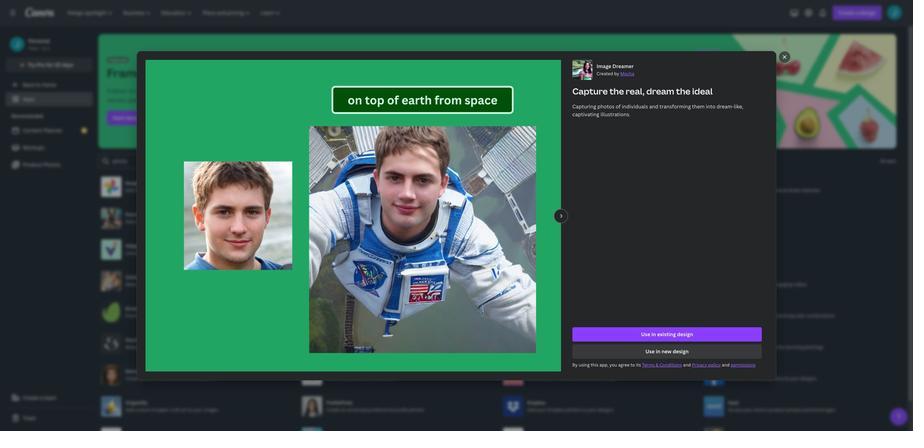 Task type: vqa. For each thing, say whether or not it's contained in the screenshot.
A collage of irregular sharp edged shapes. The left-most shape is unfilled and is selected by the user Francis. Every other shape is filled with an image of a fruit on a colored background.
yes



Task type: locate. For each thing, give the bounding box(es) containing it.
a collage of irregular sharp edged shapes. the left-most shape is unfilled and is selected by the user francis. every other shape is filled with an image of a fruit on a colored background. image
[[694, 34, 896, 148]]

list
[[6, 123, 93, 172]]



Task type: describe. For each thing, give the bounding box(es) containing it.
Input field to search for apps search field
[[113, 154, 213, 168]]

top level navigation element
[[63, 6, 287, 20]]



